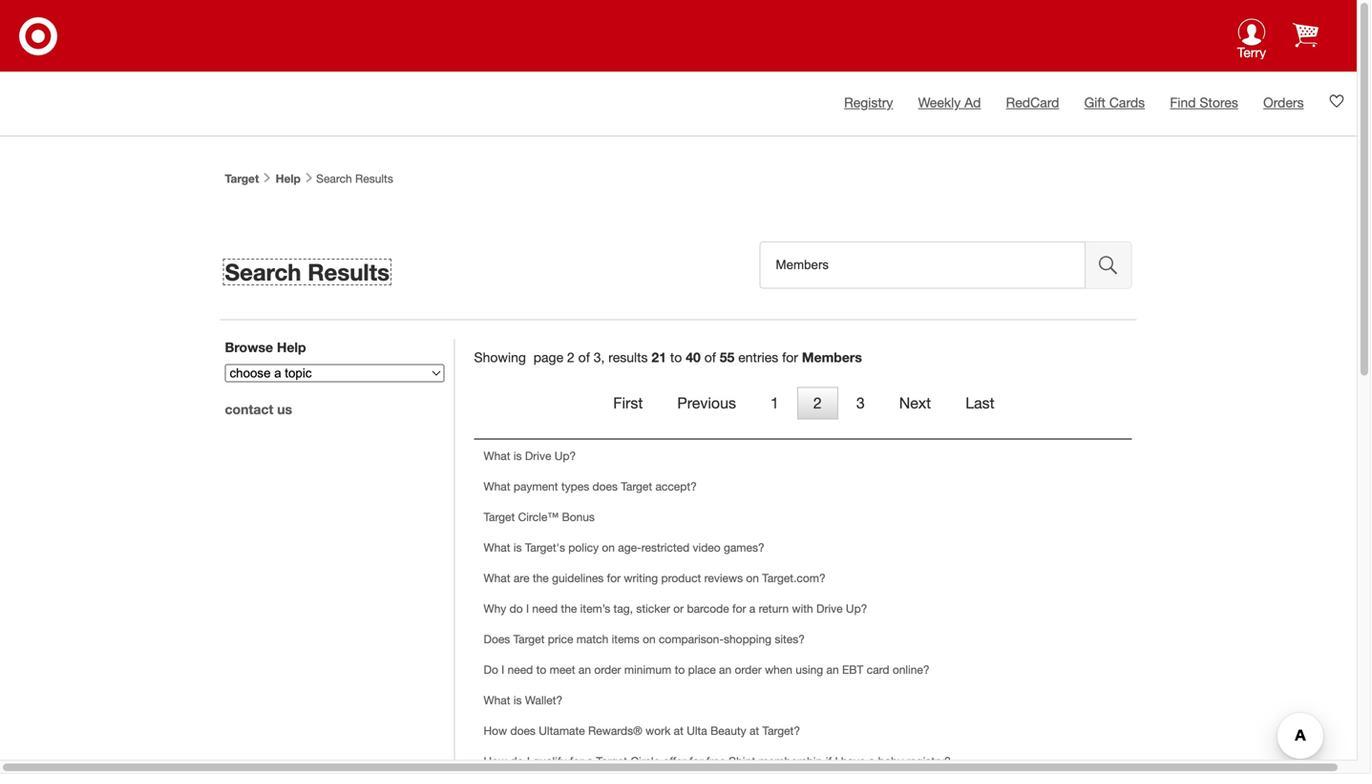 Task type: describe. For each thing, give the bounding box(es) containing it.
games?
[[724, 541, 765, 554]]

policy
[[568, 541, 599, 554]]

how for how does ultamate rewards® work at ulta beauty at target?
[[484, 724, 507, 738]]

2 an from the left
[[719, 663, 732, 677]]

using
[[796, 663, 823, 677]]

contact
[[225, 402, 273, 417]]

1 vertical spatial results
[[308, 258, 390, 286]]

to left place
[[675, 663, 685, 677]]

target circle™  bonus
[[484, 511, 595, 524]]

free
[[706, 755, 726, 768]]

weekly
[[918, 95, 961, 110]]

find
[[1170, 95, 1196, 110]]

rewards®
[[588, 724, 642, 738]]

tag,
[[614, 602, 633, 616]]

0 horizontal spatial up?
[[555, 449, 576, 463]]

place
[[688, 663, 716, 677]]

orders link
[[1264, 95, 1304, 110]]

target down rewards®
[[596, 755, 627, 768]]

first link
[[597, 387, 659, 420]]

what is wallet? link
[[484, 694, 563, 707]]

1 vertical spatial drive
[[817, 602, 843, 616]]

0 vertical spatial help
[[276, 172, 301, 185]]

do for how
[[510, 755, 524, 768]]

what payment types does target accept?
[[484, 480, 697, 493]]

0 vertical spatial 2
[[567, 350, 575, 365]]

1 horizontal spatial does
[[593, 480, 618, 493]]

0 vertical spatial on
[[602, 541, 615, 554]]

what are the guidelines for writing product reviews on target.com? link
[[484, 572, 826, 585]]

3
[[856, 394, 865, 412]]

circle
[[631, 755, 660, 768]]

browse help
[[225, 340, 306, 355]]

find stores
[[1170, 95, 1239, 110]]

1 vertical spatial help
[[277, 340, 306, 355]]

do for why
[[510, 602, 523, 616]]

meet
[[550, 663, 575, 677]]

target left price
[[513, 633, 545, 646]]

us
[[277, 402, 292, 417]]

what is wallet?
[[484, 694, 563, 707]]

restricted
[[642, 541, 690, 554]]

0 vertical spatial search results
[[313, 172, 393, 185]]

how do i qualify for a target circle offer for free shipt membership if i have a baby registry? link
[[484, 755, 951, 768]]

qualify
[[533, 755, 567, 768]]

stores
[[1200, 95, 1239, 110]]

find stores link
[[1170, 95, 1239, 110]]

i right the do
[[502, 663, 505, 677]]

page
[[534, 350, 564, 365]]

why
[[484, 602, 506, 616]]

i left qualify on the left of page
[[527, 755, 530, 768]]

terry link
[[1223, 18, 1281, 73]]

for right qualify on the left of page
[[570, 755, 584, 768]]

registry
[[844, 95, 893, 110]]

2 horizontal spatial on
[[746, 572, 759, 585]]

what is target's policy on age-restricted video games?
[[484, 541, 765, 554]]

ultamate
[[539, 724, 585, 738]]

have
[[841, 755, 866, 768]]

1 of from the left
[[578, 350, 590, 365]]

help link
[[276, 172, 301, 185]]

1 vertical spatial 2
[[814, 394, 822, 412]]

ebt
[[842, 663, 864, 677]]

does target price match items on comparison-shopping sites?
[[484, 633, 805, 646]]

what for what payment types does target accept?
[[484, 480, 510, 493]]

do i need to meet an order minimum to place an order when using an ebt card online? link
[[484, 663, 930, 677]]

members
[[802, 350, 862, 365]]

registry link
[[844, 95, 893, 110]]

how does ultamate rewards® work at ulta beauty at target?
[[484, 724, 800, 738]]

registry?
[[907, 755, 951, 768]]

redcard
[[1006, 95, 1060, 110]]

bonus
[[562, 511, 595, 524]]

1 link
[[754, 387, 795, 420]]

target.com home image
[[19, 17, 57, 55]]

1 horizontal spatial on
[[643, 633, 656, 646]]

do i need to meet an order minimum to place an order when using an ebt card online?
[[484, 663, 930, 677]]

next link
[[883, 387, 948, 420]]

terry
[[1238, 44, 1266, 60]]

target's
[[525, 541, 565, 554]]

next
[[899, 394, 931, 412]]

gift
[[1085, 95, 1106, 110]]

weekly ad link
[[918, 95, 981, 110]]

target link
[[225, 172, 259, 185]]

types
[[561, 480, 589, 493]]

i down are
[[526, 602, 529, 616]]

favorites image
[[1329, 93, 1345, 109]]

return
[[759, 602, 789, 616]]

items
[[612, 633, 640, 646]]

target left circle™ on the bottom
[[484, 511, 515, 524]]

membership
[[759, 755, 823, 768]]

first
[[613, 394, 643, 412]]

for left free
[[689, 755, 703, 768]]

55
[[720, 350, 735, 365]]

previous link
[[661, 387, 753, 420]]

0 horizontal spatial drive
[[525, 449, 551, 463]]

what for what is wallet?
[[484, 694, 510, 707]]

how do i qualify for a target circle offer for free shipt membership if i have a baby registry?
[[484, 755, 951, 768]]

cards
[[1110, 95, 1145, 110]]

contact us
[[225, 402, 292, 417]]

3,
[[594, 350, 605, 365]]

minimum
[[624, 663, 672, 677]]

age-
[[618, 541, 642, 554]]

3 an from the left
[[827, 663, 839, 677]]

1 vertical spatial up?
[[846, 602, 867, 616]]

last
[[966, 394, 995, 412]]

2 horizontal spatial a
[[869, 755, 875, 768]]

0 vertical spatial search
[[316, 172, 352, 185]]



Task type: vqa. For each thing, say whether or not it's contained in the screenshot.
Beauty
yes



Task type: locate. For each thing, give the bounding box(es) containing it.
item's
[[580, 602, 610, 616]]

what are the guidelines for writing product reviews on target.com?
[[484, 572, 826, 585]]

guidelines
[[552, 572, 604, 585]]

40
[[686, 350, 701, 365]]

is left wallet?
[[514, 694, 522, 707]]

an right place
[[719, 663, 732, 677]]

0 vertical spatial is
[[514, 449, 522, 463]]

wallet?
[[525, 694, 563, 707]]

0 horizontal spatial search
[[225, 258, 301, 286]]

search results up browse help
[[225, 258, 390, 286]]

with
[[792, 602, 813, 616]]

3 what from the top
[[484, 541, 510, 554]]

what is drive up? link
[[484, 449, 576, 463]]

on left age-
[[602, 541, 615, 554]]

circle™
[[518, 511, 559, 524]]

target left accept? on the bottom of the page
[[621, 480, 652, 493]]

to left the meet
[[536, 663, 547, 677]]

results
[[609, 350, 648, 365]]

up? up types
[[555, 449, 576, 463]]

1 horizontal spatial of
[[704, 350, 716, 365]]

video
[[693, 541, 721, 554]]

1 vertical spatial do
[[510, 755, 524, 768]]

is left "target's"
[[514, 541, 522, 554]]

does
[[484, 633, 510, 646]]

3 is from the top
[[514, 694, 522, 707]]

shopping
[[724, 633, 772, 646]]

is for wallet?
[[514, 694, 522, 707]]

search up browse help
[[225, 258, 301, 286]]

1 at from the left
[[674, 724, 684, 738]]

1 vertical spatial search results
[[225, 258, 390, 286]]

up? right with
[[846, 602, 867, 616]]

2 is from the top
[[514, 541, 522, 554]]

what payment types does target accept? link
[[484, 480, 697, 493]]

0 vertical spatial how
[[484, 724, 507, 738]]

0 vertical spatial the
[[533, 572, 549, 585]]

drive up 'payment' on the bottom left of the page
[[525, 449, 551, 463]]

1
[[771, 394, 779, 412]]

ulta
[[687, 724, 707, 738]]

do
[[510, 602, 523, 616], [510, 755, 524, 768]]

does target price match items on comparison-shopping sites? link
[[484, 633, 805, 646]]

drive
[[525, 449, 551, 463], [817, 602, 843, 616]]

does down the what is wallet?
[[510, 724, 536, 738]]

0 vertical spatial does
[[593, 480, 618, 493]]

on right items
[[643, 633, 656, 646]]

help right target link in the top left of the page
[[276, 172, 301, 185]]

0 horizontal spatial on
[[602, 541, 615, 554]]

0 horizontal spatial an
[[579, 663, 591, 677]]

search help text field
[[760, 242, 1086, 289]]

when
[[765, 663, 793, 677]]

what
[[484, 449, 510, 463], [484, 480, 510, 493], [484, 541, 510, 554], [484, 572, 510, 585], [484, 694, 510, 707]]

how left qualify on the left of page
[[484, 755, 507, 768]]

on right 'reviews'
[[746, 572, 759, 585]]

None image field
[[1086, 242, 1132, 289]]

why do i need the item's tag, sticker or barcode for a return with drive up? link
[[484, 602, 867, 616]]

1 vertical spatial is
[[514, 541, 522, 554]]

1 horizontal spatial the
[[561, 602, 577, 616]]

1 how from the top
[[484, 724, 507, 738]]

weekly ad
[[918, 95, 981, 110]]

the left item's
[[561, 602, 577, 616]]

0 vertical spatial need
[[532, 602, 558, 616]]

shipt
[[729, 755, 756, 768]]

is up 'payment' on the bottom left of the page
[[514, 449, 522, 463]]

barcode
[[687, 602, 729, 616]]

to
[[670, 350, 682, 365], [536, 663, 547, 677], [675, 663, 685, 677]]

for right 'entries'
[[782, 350, 798, 365]]

2 of from the left
[[704, 350, 716, 365]]

if
[[826, 755, 832, 768]]

what up target circle™  bonus
[[484, 449, 510, 463]]

1 vertical spatial does
[[510, 724, 536, 738]]

accept?
[[656, 480, 697, 493]]

need up price
[[532, 602, 558, 616]]

0 horizontal spatial the
[[533, 572, 549, 585]]

1 horizontal spatial drive
[[817, 602, 843, 616]]

0 horizontal spatial at
[[674, 724, 684, 738]]

1 is from the top
[[514, 449, 522, 463]]

1 vertical spatial the
[[561, 602, 577, 616]]

redcard link
[[1006, 95, 1060, 110]]

for right barcode
[[732, 602, 746, 616]]

5 what from the top
[[484, 694, 510, 707]]

0 horizontal spatial a
[[587, 755, 593, 768]]

3 link
[[840, 387, 881, 420]]

order down match
[[594, 663, 621, 677]]

order left when
[[735, 663, 762, 677]]

do
[[484, 663, 498, 677]]

what left "target's"
[[484, 541, 510, 554]]

what down the do
[[484, 694, 510, 707]]

ad
[[965, 95, 981, 110]]

of right 40
[[704, 350, 716, 365]]

price
[[548, 633, 573, 646]]

do right the why
[[510, 602, 523, 616]]

2 order from the left
[[735, 663, 762, 677]]

1 horizontal spatial up?
[[846, 602, 867, 616]]

i right if
[[835, 755, 838, 768]]

2 how from the top
[[484, 755, 507, 768]]

help right browse
[[277, 340, 306, 355]]

gift cards link
[[1085, 95, 1145, 110]]

my target.com shopping cart image
[[1293, 22, 1319, 48]]

payment
[[514, 480, 558, 493]]

the right are
[[533, 572, 549, 585]]

1 vertical spatial on
[[746, 572, 759, 585]]

0 horizontal spatial does
[[510, 724, 536, 738]]

what left 'payment' on the bottom left of the page
[[484, 480, 510, 493]]

icon image
[[1238, 18, 1266, 46]]

2 vertical spatial on
[[643, 633, 656, 646]]

last link
[[949, 387, 1011, 420]]

1 what from the top
[[484, 449, 510, 463]]

work
[[646, 724, 671, 738]]

previous
[[677, 394, 736, 412]]

2 link
[[797, 387, 838, 420]]

a down rewards®
[[587, 755, 593, 768]]

2 left 3
[[814, 394, 822, 412]]

at left the ulta
[[674, 724, 684, 738]]

baby
[[878, 755, 904, 768]]

1 horizontal spatial search
[[316, 172, 352, 185]]

0 vertical spatial results
[[355, 172, 393, 185]]

or
[[673, 602, 684, 616]]

0 vertical spatial drive
[[525, 449, 551, 463]]

2 horizontal spatial an
[[827, 663, 839, 677]]

0 vertical spatial do
[[510, 602, 523, 616]]

drive right with
[[817, 602, 843, 616]]

is for target's
[[514, 541, 522, 554]]

1 horizontal spatial 2
[[814, 394, 822, 412]]

1 horizontal spatial an
[[719, 663, 732, 677]]

an right the meet
[[579, 663, 591, 677]]

to left 40
[[670, 350, 682, 365]]

how for how do i qualify for a target circle offer for free shipt membership if i have a baby registry?
[[484, 755, 507, 768]]

what left are
[[484, 572, 510, 585]]

0 horizontal spatial order
[[594, 663, 621, 677]]

2 right page
[[567, 350, 575, 365]]

contact us link
[[225, 402, 292, 417]]

how down the what is wallet?
[[484, 724, 507, 738]]

at right beauty
[[750, 724, 759, 738]]

for
[[782, 350, 798, 365], [607, 572, 621, 585], [732, 602, 746, 616], [570, 755, 584, 768], [689, 755, 703, 768]]

order
[[594, 663, 621, 677], [735, 663, 762, 677]]

an left ebt
[[827, 663, 839, 677]]

offer
[[663, 755, 686, 768]]

1 vertical spatial search
[[225, 258, 301, 286]]

2 what from the top
[[484, 480, 510, 493]]

target?
[[763, 724, 800, 738]]

how
[[484, 724, 507, 738], [484, 755, 507, 768]]

what for what is target's policy on age-restricted video games?
[[484, 541, 510, 554]]

for left 'writing'
[[607, 572, 621, 585]]

need
[[532, 602, 558, 616], [508, 663, 533, 677]]

beauty
[[711, 724, 746, 738]]

results
[[355, 172, 393, 185], [308, 258, 390, 286]]

4 what from the top
[[484, 572, 510, 585]]

search results right help link
[[313, 172, 393, 185]]

of left 3,
[[578, 350, 590, 365]]

gift cards
[[1085, 95, 1145, 110]]

does right types
[[593, 480, 618, 493]]

what for what are the guidelines for writing product reviews on target.com?
[[484, 572, 510, 585]]

what is drive up?
[[484, 449, 576, 463]]

1 horizontal spatial order
[[735, 663, 762, 677]]

2 vertical spatial is
[[514, 694, 522, 707]]

i
[[526, 602, 529, 616], [502, 663, 505, 677], [527, 755, 530, 768], [835, 755, 838, 768]]

a left return
[[749, 602, 756, 616]]

2 at from the left
[[750, 724, 759, 738]]

target left help link
[[225, 172, 259, 185]]

what for what is drive up?
[[484, 449, 510, 463]]

1 an from the left
[[579, 663, 591, 677]]

at
[[674, 724, 684, 738], [750, 724, 759, 738]]

card
[[867, 663, 890, 677]]

search right help link
[[316, 172, 352, 185]]

browse
[[225, 340, 273, 355]]

is for drive
[[514, 449, 522, 463]]

sites?
[[775, 633, 805, 646]]

1 order from the left
[[594, 663, 621, 677]]

1 vertical spatial need
[[508, 663, 533, 677]]

1 horizontal spatial at
[[750, 724, 759, 738]]

do left qualify on the left of page
[[510, 755, 524, 768]]

what is target's policy on age-restricted video games? link
[[484, 541, 765, 554]]

reviews
[[704, 572, 743, 585]]

1 horizontal spatial a
[[749, 602, 756, 616]]

1 vertical spatial how
[[484, 755, 507, 768]]

sticker
[[636, 602, 670, 616]]

on
[[602, 541, 615, 554], [746, 572, 759, 585], [643, 633, 656, 646]]

0 vertical spatial up?
[[555, 449, 576, 463]]

need right the do
[[508, 663, 533, 677]]

0 horizontal spatial of
[[578, 350, 590, 365]]

target.com?
[[762, 572, 826, 585]]

is
[[514, 449, 522, 463], [514, 541, 522, 554], [514, 694, 522, 707]]

are
[[514, 572, 530, 585]]

product
[[661, 572, 701, 585]]

a right 'have'
[[869, 755, 875, 768]]

how does ultamate rewards® work at ulta beauty at target? link
[[484, 724, 800, 738]]

the
[[533, 572, 549, 585], [561, 602, 577, 616]]

0 horizontal spatial 2
[[567, 350, 575, 365]]



